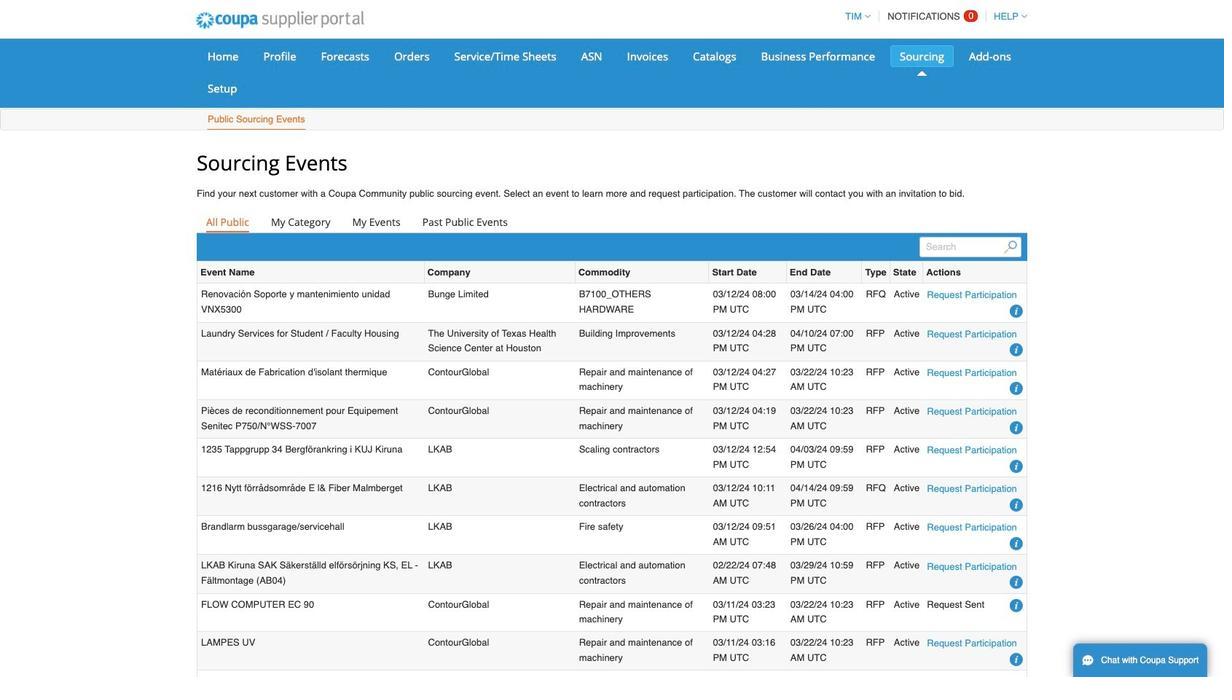 Task type: vqa. For each thing, say whether or not it's contained in the screenshot.
Navigation on the top of page
yes



Task type: describe. For each thing, give the bounding box(es) containing it.
search image
[[1004, 240, 1017, 254]]

coupa supplier portal image
[[186, 2, 374, 39]]



Task type: locate. For each thing, give the bounding box(es) containing it.
tab list
[[197, 212, 1028, 233]]

navigation
[[839, 2, 1028, 31]]

Search text field
[[920, 237, 1022, 258]]



